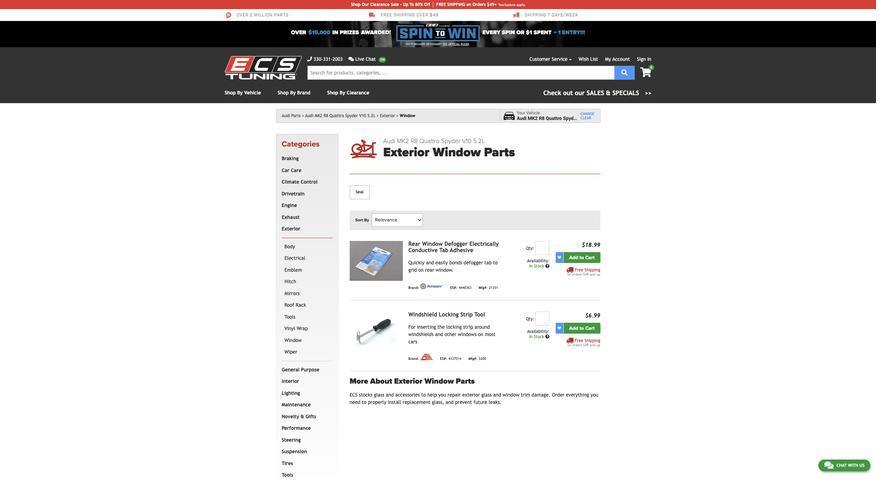 Task type: describe. For each thing, give the bounding box(es) containing it.
21351
[[489, 286, 498, 290]]

emblem
[[285, 267, 302, 273]]

spyder inside the your vehicle audi mk2 r8 quattro spyder v10 5.2l
[[563, 115, 578, 121]]

conductive
[[409, 247, 438, 254]]

shipping for $18.99
[[585, 268, 601, 272]]

purpose
[[301, 367, 320, 373]]

see official rules link
[[443, 42, 469, 47]]

sort
[[355, 218, 363, 222]]

suspension link
[[280, 446, 331, 458]]

damage.
[[532, 392, 551, 398]]

window inside rear window defogger electrically conductive tab adhesive
[[422, 241, 443, 247]]

audi parts link
[[282, 113, 304, 118]]

parts
[[274, 13, 289, 18]]

suspension
[[282, 449, 307, 455]]

engine link
[[280, 200, 331, 212]]

over for over 2 million parts
[[237, 13, 249, 18]]

free shipping on orders $49 and up for $18.99
[[568, 268, 601, 276]]

need
[[350, 400, 361, 405]]

mk2 inside the your vehicle audi mk2 r8 quattro spyder v10 5.2l
[[528, 115, 538, 121]]

over $15,000 in prizes
[[291, 29, 359, 36]]

spin
[[502, 29, 515, 36]]

brand
[[297, 90, 311, 96]]

maintenance
[[282, 402, 311, 408]]

by for brand
[[290, 90, 296, 96]]

7
[[548, 13, 551, 18]]

audi for audi mk2 r8 quattro spyder v10 5.2l exterior window parts
[[383, 137, 395, 145]]

r8 for audi mk2 r8 quattro spyder v10 5.2l
[[324, 113, 328, 118]]

r8 inside the your vehicle audi mk2 r8 quattro spyder v10 5.2l
[[539, 115, 545, 121]]

0 horizontal spatial parts
[[291, 113, 301, 118]]

Search text field
[[307, 66, 615, 80]]

qty: for tool
[[526, 317, 534, 321]]

emblem link
[[283, 264, 331, 276]]

customer service button
[[530, 56, 572, 63]]

million
[[254, 13, 273, 18]]

official
[[449, 43, 460, 46]]

4337214
[[449, 357, 462, 361]]

no
[[407, 43, 411, 46]]

0 vertical spatial $49
[[430, 13, 439, 18]]

parts inside audi mk2 r8 quattro spyder v10 5.2l exterior window parts
[[484, 145, 515, 160]]

and inside quickly and easily bonds defogger tab to grid on rear window.
[[426, 260, 434, 265]]

climate control link
[[280, 176, 331, 188]]

2 glass from the left
[[481, 392, 492, 398]]

defogger
[[445, 241, 468, 247]]

question circle image
[[546, 335, 550, 339]]

electrical
[[285, 256, 305, 261]]

*exclusions
[[498, 3, 516, 6]]

1 glass from the left
[[374, 392, 385, 398]]

stock for $18.99
[[534, 264, 544, 269]]

add to wish list image
[[558, 256, 561, 259]]

sales
[[587, 89, 604, 97]]

windshield locking strip tool
[[409, 311, 485, 318]]

exterior subcategories element
[[282, 238, 333, 361]]

*exclusions apply link
[[498, 2, 525, 7]]

free shipping over $49 link
[[369, 12, 439, 18]]

electrical link
[[283, 253, 331, 264]]

categories
[[282, 140, 320, 149]]

cart for $18.99
[[585, 255, 595, 261]]

novelty
[[282, 414, 299, 419]]

sales & specials link
[[544, 88, 652, 98]]

up for $18.99
[[597, 272, 601, 276]]

es#: for window
[[450, 286, 458, 290]]

specials
[[613, 89, 639, 97]]

our
[[362, 2, 369, 7]]

add to cart button for $18.99
[[564, 252, 601, 263]]

shop our clearance sale - up to 80% off
[[351, 2, 430, 7]]

search image
[[622, 69, 628, 75]]

$49+
[[487, 2, 497, 7]]

to down $18.99 at the bottom of page
[[580, 255, 584, 261]]

4440363
[[459, 286, 472, 290]]

with
[[848, 463, 859, 468]]

rear
[[409, 241, 421, 247]]

ecs tuning 'spin to win' contest logo image
[[397, 24, 480, 41]]

brand: for windshield locking strip tool
[[409, 357, 419, 361]]

for
[[409, 324, 416, 330]]

entry!!!
[[562, 29, 585, 36]]

add to cart button for $6.99
[[564, 323, 601, 334]]

every
[[483, 29, 501, 36]]

on inside quickly and easily bonds defogger tab to grid on rear window.
[[419, 267, 424, 273]]

.
[[469, 43, 470, 46]]

in stock for rear window defogger electrically conductive tab adhesive
[[529, 264, 546, 269]]

$6.99
[[585, 312, 601, 319]]

car
[[282, 168, 290, 173]]

engine
[[282, 203, 297, 208]]

shipping 7 days/week link
[[513, 12, 579, 18]]

quattro for audi mk2 r8 quattro spyder v10 5.2l
[[330, 113, 344, 118]]

shop for shop by brand
[[278, 90, 289, 96]]

& for novelty
[[301, 414, 304, 419]]

v10 for audi mk2 r8 quattro spyder v10 5.2l exterior window parts
[[462, 137, 472, 145]]

5.2l for audi mk2 r8 quattro spyder v10 5.2l exterior window parts
[[473, 137, 485, 145]]

shop for shop by vehicle
[[225, 90, 236, 96]]

by for clearance
[[340, 90, 345, 96]]

mfg#: 21351
[[479, 286, 498, 290]]

other
[[445, 332, 457, 337]]

free shipping over $49
[[381, 13, 439, 18]]

performance
[[282, 426, 311, 431]]

rack
[[296, 302, 306, 308]]

roof
[[285, 302, 294, 308]]

330-331-2003
[[314, 56, 343, 62]]

window inside audi mk2 r8 quattro spyder v10 5.2l exterior window parts
[[433, 145, 481, 160]]

wish
[[579, 56, 589, 62]]

drivetrain
[[282, 191, 305, 197]]

most
[[485, 332, 496, 337]]

hitch
[[285, 279, 296, 285]]

tab
[[485, 260, 492, 265]]

availability: for $18.99
[[527, 258, 550, 263]]

by right "sort"
[[364, 218, 369, 222]]

tool
[[475, 311, 485, 318]]

install
[[388, 400, 401, 405]]

windshield
[[409, 311, 437, 318]]

climate control
[[282, 179, 318, 185]]

audi inside the your vehicle audi mk2 r8 quattro spyder v10 5.2l
[[517, 115, 527, 121]]

clearance for our
[[370, 2, 390, 7]]

lighting
[[282, 390, 300, 396]]

service
[[552, 56, 568, 62]]

trim
[[521, 392, 530, 398]]

es#4337214 - 5200 - windshield locking strip tool - for inserting the locking strip around windshields and other windows on most cars - cta tools - audi bmw volkswagen mercedes benz mini porsche image
[[350, 312, 403, 352]]

in for $18.99
[[529, 264, 533, 269]]

seal
[[356, 190, 364, 195]]

wish list link
[[579, 56, 598, 62]]

vehicle inside the your vehicle audi mk2 r8 quattro spyder v10 5.2l
[[527, 110, 540, 115]]

my account link
[[605, 56, 630, 62]]

free ship ping on orders $49+ *exclusions apply
[[436, 2, 525, 7]]

2 you from the left
[[591, 392, 599, 398]]

locking
[[439, 311, 459, 318]]

leaks.
[[489, 400, 502, 405]]

no purchase necessary. see official rules .
[[407, 43, 470, 46]]

free for rear window defogger electrically conductive tab adhesive
[[575, 268, 584, 272]]

phone image
[[307, 57, 312, 62]]

brand: for rear window defogger electrically conductive tab adhesive
[[409, 286, 419, 290]]

change link
[[581, 112, 595, 116]]

and down $18.99 at the bottom of page
[[590, 272, 596, 276]]

and down repair
[[446, 400, 454, 405]]

es#: for locking
[[440, 357, 447, 361]]

see
[[443, 43, 448, 46]]

by for vehicle
[[237, 90, 243, 96]]

comments image
[[825, 461, 834, 470]]

to left help
[[422, 392, 426, 398]]

care
[[291, 168, 302, 173]]



Task type: locate. For each thing, give the bounding box(es) containing it.
1 up from the top
[[597, 272, 601, 276]]

to right tab
[[493, 260, 498, 265]]

1 vertical spatial in stock
[[529, 334, 546, 339]]

free shipping on orders $49 and up down $18.99 at the bottom of page
[[568, 268, 601, 276]]

apply
[[517, 3, 525, 6]]

0 horizontal spatial vehicle
[[244, 90, 261, 96]]

0 horizontal spatial clearance
[[347, 90, 369, 96]]

2 horizontal spatial v10
[[579, 115, 588, 121]]

0 link
[[635, 65, 654, 78]]

0 horizontal spatial r8
[[324, 113, 328, 118]]

0 horizontal spatial mfg#:
[[469, 357, 478, 361]]

0 vertical spatial brand:
[[409, 286, 419, 290]]

1 orders from the top
[[572, 272, 582, 276]]

1 stock from the top
[[534, 264, 544, 269]]

and up rear
[[426, 260, 434, 265]]

you right everything
[[591, 392, 599, 398]]

5.2l inside the your vehicle audi mk2 r8 quattro spyder v10 5.2l
[[589, 115, 599, 121]]

add to cart button down $18.99 at the bottom of page
[[564, 252, 601, 263]]

2 vertical spatial parts
[[456, 377, 475, 386]]

5.2l
[[367, 113, 375, 118], [589, 115, 599, 121], [473, 137, 485, 145]]

shipping left 7
[[525, 13, 547, 18]]

1 horizontal spatial quattro
[[420, 137, 440, 145]]

to
[[410, 2, 414, 7]]

1 horizontal spatial clearance
[[370, 2, 390, 7]]

quickly and easily bonds defogger tab to grid on rear window.
[[409, 260, 498, 273]]

clearance for by
[[347, 90, 369, 96]]

2 add to cart button from the top
[[564, 323, 601, 334]]

prevent
[[455, 400, 472, 405]]

days/week
[[552, 13, 579, 18]]

free shipping on orders $49 and up
[[568, 268, 601, 276], [568, 338, 601, 347]]

inserting
[[417, 324, 436, 330]]

add for $18.99
[[569, 255, 579, 261]]

glass,
[[432, 400, 444, 405]]

2 up from the top
[[597, 343, 601, 347]]

glass up 'future'
[[481, 392, 492, 398]]

1 vertical spatial es#:
[[440, 357, 447, 361]]

in left question circle image
[[529, 264, 533, 269]]

5.2l for audi mk2 r8 quattro spyder v10 5.2l
[[367, 113, 375, 118]]

1 horizontal spatial glass
[[481, 392, 492, 398]]

1 vertical spatial add to cart button
[[564, 323, 601, 334]]

availability:
[[527, 258, 550, 263], [527, 329, 550, 334]]

0 vertical spatial in
[[648, 56, 652, 62]]

& inside novelty & gifts link
[[301, 414, 304, 419]]

cta tools - corporate logo image
[[421, 354, 433, 360]]

stock left question circle icon
[[534, 334, 544, 339]]

2 vertical spatial $49
[[583, 343, 589, 347]]

0 vertical spatial parts
[[291, 113, 301, 118]]

es#: 4337214
[[440, 357, 462, 361]]

my
[[605, 56, 611, 62]]

audi inside audi mk2 r8 quattro spyder v10 5.2l exterior window parts
[[383, 137, 395, 145]]

free right question circle icon
[[575, 338, 584, 343]]

1 vertical spatial vehicle
[[527, 110, 540, 115]]

2 add to cart from the top
[[569, 325, 595, 331]]

free
[[436, 2, 446, 7]]

rules
[[461, 43, 469, 46]]

0 vertical spatial chat
[[366, 56, 376, 62]]

about
[[370, 377, 392, 386]]

chat left with
[[837, 463, 847, 468]]

1 horizontal spatial es#:
[[450, 286, 458, 290]]

mfg#: left 5200
[[469, 357, 478, 361]]

0 vertical spatial add to cart
[[569, 255, 595, 261]]

add to cart down $18.99 at the bottom of page
[[569, 255, 595, 261]]

1 in stock from the top
[[529, 264, 546, 269]]

brand: left cta tools - corporate logo
[[409, 357, 419, 361]]

sign in
[[637, 56, 652, 62]]

1 vertical spatial over
[[291, 29, 306, 36]]

over
[[417, 13, 429, 18]]

0 vertical spatial over
[[237, 13, 249, 18]]

mk2 inside audi mk2 r8 quattro spyder v10 5.2l exterior window parts
[[397, 137, 409, 145]]

orders
[[572, 272, 582, 276], [572, 343, 582, 347]]

audi for audi mk2 r8 quattro spyder v10 5.2l
[[305, 113, 314, 118]]

live chat link
[[349, 56, 386, 63]]

0 horizontal spatial mk2
[[315, 113, 322, 118]]

strip
[[461, 311, 473, 318]]

shopping cart image
[[641, 68, 652, 77]]

1 vertical spatial parts
[[484, 145, 515, 160]]

& left gifts
[[301, 414, 304, 419]]

exterior inside audi mk2 r8 quattro spyder v10 5.2l exterior window parts
[[383, 145, 430, 160]]

spyder inside audi mk2 r8 quattro spyder v10 5.2l exterior window parts
[[441, 137, 461, 145]]

to down 'stocks'
[[362, 400, 367, 405]]

question circle image
[[546, 264, 550, 268]]

es#4440363 - 21351 - rear window defogger electrically conductive tab adhesive - quickly and easily bonds defogger tab to grid on rear window. - permatex - audi bmw volkswagen mercedes benz mini porsche image
[[350, 241, 403, 281]]

add to wish list image
[[558, 327, 561, 330]]

r8 inside audi mk2 r8 quattro spyder v10 5.2l exterior window parts
[[411, 137, 418, 145]]

2003
[[333, 56, 343, 62]]

0 vertical spatial free shipping on orders $49 and up
[[568, 268, 601, 276]]

1 horizontal spatial r8
[[411, 137, 418, 145]]

0 vertical spatial es#:
[[450, 286, 458, 290]]

$49 down $6.99 on the bottom of page
[[583, 343, 589, 347]]

free shipping on orders $49 and up down $6.99 on the bottom of page
[[568, 338, 601, 347]]

window.
[[436, 267, 454, 273]]

interior link
[[280, 376, 331, 388]]

vehicle right your
[[527, 110, 540, 115]]

tab
[[440, 247, 449, 254]]

audi mk2 r8 quattro spyder v10 5.2l exterior window parts
[[383, 137, 515, 160]]

0 vertical spatial clearance
[[370, 2, 390, 7]]

tires link
[[280, 458, 331, 470]]

0 horizontal spatial you
[[439, 392, 446, 398]]

es#: 4440363
[[450, 286, 472, 290]]

0 vertical spatial qty:
[[526, 246, 534, 251]]

shop for shop our clearance sale - up to 80% off
[[351, 2, 361, 7]]

over for over $15,000 in prizes
[[291, 29, 306, 36]]

my account
[[605, 56, 630, 62]]

1 vertical spatial brand:
[[409, 357, 419, 361]]

1 horizontal spatial &
[[606, 89, 611, 97]]

shipping for $6.99
[[585, 338, 601, 343]]

1 vertical spatial in
[[529, 264, 533, 269]]

0 horizontal spatial 5.2l
[[367, 113, 375, 118]]

shop for shop by clearance
[[327, 90, 338, 96]]

0 vertical spatial up
[[597, 272, 601, 276]]

1 vertical spatial cart
[[585, 325, 595, 331]]

0 vertical spatial exterior link
[[380, 113, 399, 118]]

and down the the on the bottom
[[435, 332, 443, 337]]

over 2 million parts
[[237, 13, 289, 18]]

by left brand
[[290, 90, 296, 96]]

in stock for windshield locking strip tool
[[529, 334, 546, 339]]

in left question circle icon
[[529, 334, 533, 339]]

spyder for audi mk2 r8 quattro spyder v10 5.2l
[[345, 113, 358, 118]]

1 horizontal spatial parts
[[456, 377, 475, 386]]

mirrors link
[[283, 288, 331, 300]]

0 vertical spatial shipping
[[525, 13, 547, 18]]

free down shop our clearance sale - up to 80% off at the top of page
[[381, 13, 392, 18]]

None number field
[[536, 241, 550, 255], [536, 312, 550, 326], [536, 241, 550, 255], [536, 312, 550, 326]]

2 brand: from the top
[[409, 357, 419, 361]]

availability: up question circle icon
[[527, 329, 550, 334]]

up
[[597, 272, 601, 276], [597, 343, 601, 347]]

shop
[[351, 2, 361, 7], [225, 90, 236, 96], [278, 90, 289, 96], [327, 90, 338, 96]]

mk2 for audi mk2 r8 quattro spyder v10 5.2l exterior window parts
[[397, 137, 409, 145]]

necessary.
[[426, 43, 442, 46]]

mirrors
[[285, 291, 300, 296]]

up down $18.99 at the bottom of page
[[597, 272, 601, 276]]

quattro inside audi mk2 r8 quattro spyder v10 5.2l exterior window parts
[[420, 137, 440, 145]]

shop our clearance sale - up to 80% off link
[[351, 1, 434, 8]]

& for sales
[[606, 89, 611, 97]]

on inside the "for inserting the locking strip around windshields and other windows on most cars"
[[478, 332, 484, 337]]

rear window defogger electrically conductive tab adhesive
[[409, 241, 499, 254]]

quattro inside the your vehicle audi mk2 r8 quattro spyder v10 5.2l
[[546, 115, 562, 121]]

mfg#: for rear window defogger electrically conductive tab adhesive
[[479, 286, 488, 290]]

2 horizontal spatial quattro
[[546, 115, 562, 121]]

1 add to cart from the top
[[569, 255, 595, 261]]

ecs tuning image
[[225, 56, 302, 79]]

0 horizontal spatial glass
[[374, 392, 385, 398]]

steering
[[282, 437, 301, 443]]

0 vertical spatial add
[[569, 255, 579, 261]]

change
[[581, 112, 595, 116]]

by down ecs tuning image
[[237, 90, 243, 96]]

2 vertical spatial free
[[575, 338, 584, 343]]

orders for $18.99
[[572, 272, 582, 276]]

1 vertical spatial add
[[569, 325, 579, 331]]

brand: down grid
[[409, 286, 419, 290]]

ship
[[447, 2, 456, 7]]

1 availability: from the top
[[527, 258, 550, 263]]

stock for $6.99
[[534, 334, 544, 339]]

clear
[[581, 116, 591, 120]]

1 vertical spatial stock
[[534, 334, 544, 339]]

by up audi mk2 r8 quattro spyder v10 5.2l 'link'
[[340, 90, 345, 96]]

0 horizontal spatial over
[[237, 13, 249, 18]]

add for $6.99
[[569, 325, 579, 331]]

permatex - corporate logo image
[[421, 283, 443, 289]]

2 cart from the top
[[585, 325, 595, 331]]

free
[[381, 13, 392, 18], [575, 268, 584, 272], [575, 338, 584, 343]]

stock left question circle image
[[534, 264, 544, 269]]

customer
[[530, 56, 551, 62]]

car care link
[[280, 165, 331, 176]]

mfg#: left 21351
[[479, 286, 488, 290]]

v10 inside audi mk2 r8 quattro spyder v10 5.2l exterior window parts
[[462, 137, 472, 145]]

2 orders from the top
[[572, 343, 582, 347]]

1 free shipping on orders $49 and up from the top
[[568, 268, 601, 276]]

add right add to wish list image
[[569, 325, 579, 331]]

$49 down $18.99 at the bottom of page
[[583, 272, 589, 276]]

strip
[[463, 324, 473, 330]]

purchase
[[411, 43, 426, 46]]

2 availability: from the top
[[527, 329, 550, 334]]

$49 for windshield locking strip tool
[[583, 343, 589, 347]]

your
[[517, 110, 526, 115]]

vehicle down ecs tuning image
[[244, 90, 261, 96]]

glass up properly at the left bottom of page
[[374, 392, 385, 398]]

1 horizontal spatial chat
[[837, 463, 847, 468]]

in right sign
[[648, 56, 652, 62]]

0 vertical spatial availability:
[[527, 258, 550, 263]]

$49 right over on the top
[[430, 13, 439, 18]]

0 horizontal spatial exterior link
[[280, 223, 331, 235]]

0 vertical spatial mfg#:
[[479, 286, 488, 290]]

shipping
[[394, 13, 415, 18]]

0 vertical spatial free
[[381, 13, 392, 18]]

up down $6.99 on the bottom of page
[[597, 343, 601, 347]]

control
[[301, 179, 318, 185]]

comments image
[[349, 57, 354, 62]]

0 vertical spatial &
[[606, 89, 611, 97]]

r8 for audi mk2 r8 quattro spyder v10 5.2l exterior window parts
[[411, 137, 418, 145]]

clearance up audi mk2 r8 quattro spyder v10 5.2l 'link'
[[347, 90, 369, 96]]

and up leaks.
[[493, 392, 501, 398]]

1 vertical spatial free shipping on orders $49 and up
[[568, 338, 601, 347]]

to right add to wish list image
[[580, 325, 584, 331]]

1 qty: from the top
[[526, 246, 534, 251]]

chat with us link
[[819, 460, 871, 472]]

gifts
[[306, 414, 316, 419]]

2 horizontal spatial spyder
[[563, 115, 578, 121]]

0 horizontal spatial chat
[[366, 56, 376, 62]]

exterior inside category navigation element
[[282, 226, 300, 232]]

0 vertical spatial vehicle
[[244, 90, 261, 96]]

grid
[[409, 267, 417, 273]]

repair
[[448, 392, 461, 398]]

add to cart button down $6.99 on the bottom of page
[[564, 323, 601, 334]]

roof rack
[[285, 302, 306, 308]]

spyder for audi mk2 r8 quattro spyder v10 5.2l exterior window parts
[[441, 137, 461, 145]]

exterior link
[[380, 113, 399, 118], [280, 223, 331, 235]]

0 vertical spatial cart
[[585, 255, 595, 261]]

1 horizontal spatial mk2
[[397, 137, 409, 145]]

climate
[[282, 179, 299, 185]]

0 horizontal spatial spyder
[[345, 113, 358, 118]]

0 vertical spatial orders
[[572, 272, 582, 276]]

2 add from the top
[[569, 325, 579, 331]]

1 vertical spatial free
[[575, 268, 584, 272]]

list
[[591, 56, 598, 62]]

mk2 for audi mk2 r8 quattro spyder v10 5.2l
[[315, 113, 322, 118]]

windshields
[[409, 332, 434, 337]]

qty: for electrically
[[526, 246, 534, 251]]

free shipping on orders $49 and up for $6.99
[[568, 338, 601, 347]]

and down $6.99 on the bottom of page
[[590, 343, 596, 347]]

add to cart down $6.99 on the bottom of page
[[569, 325, 595, 331]]

shipping down $6.99 on the bottom of page
[[585, 338, 601, 343]]

in for $6.99
[[529, 334, 533, 339]]

1 vertical spatial clearance
[[347, 90, 369, 96]]

cart for $6.99
[[585, 325, 595, 331]]

1 add from the top
[[569, 255, 579, 261]]

shipping down $18.99 at the bottom of page
[[585, 268, 601, 272]]

1 vertical spatial add to cart
[[569, 325, 595, 331]]

1 horizontal spatial over
[[291, 29, 306, 36]]

2 in stock from the top
[[529, 334, 546, 339]]

v10 inside the your vehicle audi mk2 r8 quattro spyder v10 5.2l
[[579, 115, 588, 121]]

2 horizontal spatial mk2
[[528, 115, 538, 121]]

defogger
[[464, 260, 483, 265]]

1 horizontal spatial v10
[[462, 137, 472, 145]]

orders for $6.99
[[572, 343, 582, 347]]

interior
[[282, 379, 299, 384]]

1 you from the left
[[439, 392, 446, 398]]

over left the $15,000
[[291, 29, 306, 36]]

0 horizontal spatial &
[[301, 414, 304, 419]]

general
[[282, 367, 300, 373]]

audi for audi parts
[[282, 113, 290, 118]]

add to cart
[[569, 255, 595, 261], [569, 325, 595, 331]]

1 horizontal spatial exterior link
[[380, 113, 399, 118]]

and inside the "for inserting the locking strip around windshields and other windows on most cars"
[[435, 332, 443, 337]]

cart down $18.99 at the bottom of page
[[585, 255, 595, 261]]

over 2 million parts link
[[225, 12, 289, 18]]

1 horizontal spatial spyder
[[441, 137, 461, 145]]

v10 for audi mk2 r8 quattro spyder v10 5.2l
[[359, 113, 366, 118]]

1 vertical spatial &
[[301, 414, 304, 419]]

1 horizontal spatial you
[[591, 392, 599, 398]]

availability: up question circle image
[[527, 258, 550, 263]]

1 horizontal spatial mfg#:
[[479, 286, 488, 290]]

0 horizontal spatial v10
[[359, 113, 366, 118]]

novelty & gifts link
[[280, 411, 331, 423]]

0 horizontal spatial es#:
[[440, 357, 447, 361]]

1 brand: from the top
[[409, 286, 419, 290]]

body
[[285, 244, 295, 249]]

1 vertical spatial $49
[[583, 272, 589, 276]]

quattro for audi mk2 r8 quattro spyder v10 5.2l exterior window parts
[[420, 137, 440, 145]]

$49 for rear window defogger electrically conductive tab adhesive
[[583, 272, 589, 276]]

1 vertical spatial up
[[597, 343, 601, 347]]

around
[[475, 324, 490, 330]]

1 cart from the top
[[585, 255, 595, 261]]

2 horizontal spatial 5.2l
[[589, 115, 599, 121]]

chat with us
[[837, 463, 865, 468]]

1 vertical spatial qty:
[[526, 317, 534, 321]]

cart down $6.99 on the bottom of page
[[585, 325, 595, 331]]

0 horizontal spatial quattro
[[330, 113, 344, 118]]

mfg#: for windshield locking strip tool
[[469, 357, 478, 361]]

1 vertical spatial chat
[[837, 463, 847, 468]]

1 vertical spatial mfg#:
[[469, 357, 478, 361]]

es#: left 4337214
[[440, 357, 447, 361]]

category navigation element
[[276, 134, 339, 477]]

&
[[606, 89, 611, 97], [301, 414, 304, 419]]

0 vertical spatial add to cart button
[[564, 252, 601, 263]]

2 horizontal spatial parts
[[484, 145, 515, 160]]

rear
[[425, 267, 434, 273]]

you up glass,
[[439, 392, 446, 398]]

5.2l inside audi mk2 r8 quattro spyder v10 5.2l exterior window parts
[[473, 137, 485, 145]]

2 horizontal spatial r8
[[539, 115, 545, 121]]

2 vertical spatial shipping
[[585, 338, 601, 343]]

to inside quickly and easily bonds defogger tab to grid on rear window.
[[493, 260, 498, 265]]

1 vertical spatial shipping
[[585, 268, 601, 272]]

over left 2
[[237, 13, 249, 18]]

and up install
[[386, 392, 394, 398]]

add to cart for $18.99
[[569, 255, 595, 261]]

shop by brand
[[278, 90, 311, 96]]

1 horizontal spatial vehicle
[[527, 110, 540, 115]]

chat right live
[[366, 56, 376, 62]]

add to cart for $6.99
[[569, 325, 595, 331]]

up for $6.99
[[597, 343, 601, 347]]

general purpose
[[282, 367, 320, 373]]

1 horizontal spatial 5.2l
[[473, 137, 485, 145]]

2 vertical spatial in
[[529, 334, 533, 339]]

1 add to cart button from the top
[[564, 252, 601, 263]]

& right sales
[[606, 89, 611, 97]]

& inside 'sales & specials' link
[[606, 89, 611, 97]]

free down $18.99 at the bottom of page
[[575, 268, 584, 272]]

es#: left 4440363
[[450, 286, 458, 290]]

free for windshield locking strip tool
[[575, 338, 584, 343]]

for inserting the locking strip around windshields and other windows on most cars
[[409, 324, 496, 345]]

2 stock from the top
[[534, 334, 544, 339]]

0 vertical spatial stock
[[534, 264, 544, 269]]

2 free shipping on orders $49 and up from the top
[[568, 338, 601, 347]]

2 qty: from the top
[[526, 317, 534, 321]]

orders
[[473, 2, 486, 7]]

wiper
[[285, 349, 297, 355]]

general purpose link
[[280, 364, 331, 376]]

clearance right our
[[370, 2, 390, 7]]

0 vertical spatial in stock
[[529, 264, 546, 269]]

car care
[[282, 168, 302, 173]]

window inside exterior subcategories element
[[285, 338, 302, 343]]

1 vertical spatial exterior link
[[280, 223, 331, 235]]

ping
[[456, 2, 465, 7]]

add right add to wish list icon
[[569, 255, 579, 261]]

shipping 7 days/week
[[525, 13, 579, 18]]

availability: for $6.99
[[527, 329, 550, 334]]

1 vertical spatial orders
[[572, 343, 582, 347]]

1 vertical spatial availability:
[[527, 329, 550, 334]]



Task type: vqa. For each thing, say whether or not it's contained in the screenshot.
Chat with Us
yes



